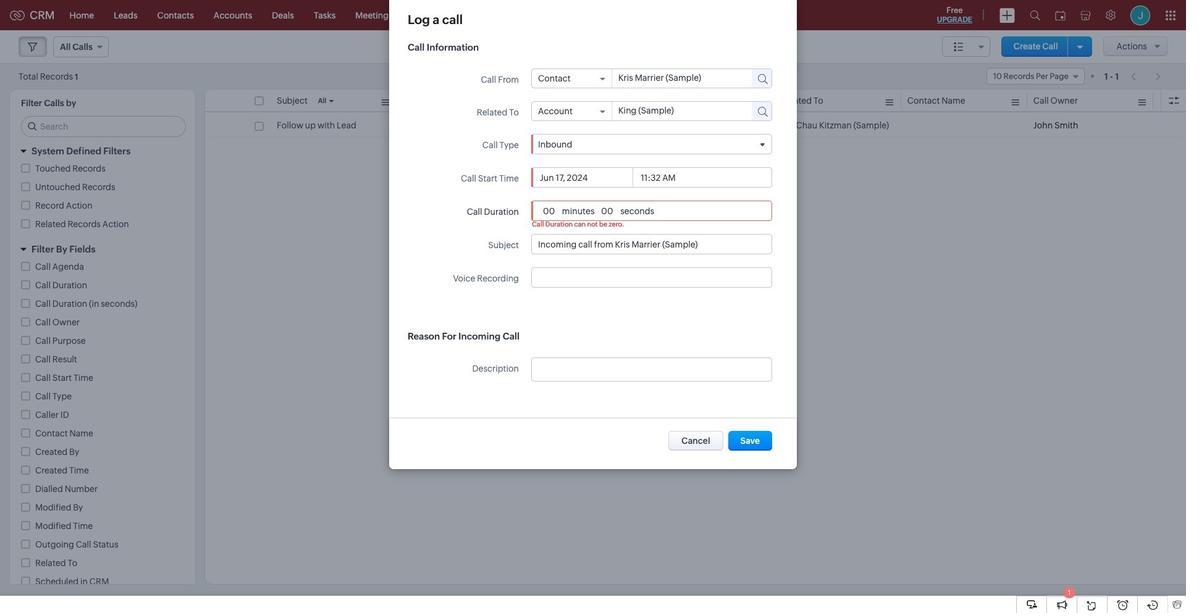 Task type: describe. For each thing, give the bounding box(es) containing it.
create menu image
[[1000, 8, 1016, 23]]

profile element
[[1124, 0, 1158, 30]]

create menu element
[[993, 0, 1023, 30]]

profile image
[[1131, 5, 1151, 25]]

Search text field
[[22, 117, 185, 137]]

hh:mm a text field
[[639, 173, 686, 183]]



Task type: locate. For each thing, give the bounding box(es) containing it.
navigation
[[1126, 67, 1168, 85]]

search image
[[1030, 10, 1041, 20]]

None button
[[669, 431, 724, 451], [729, 431, 773, 451], [669, 431, 724, 451], [729, 431, 773, 451]]

None text field
[[613, 69, 741, 87], [600, 206, 616, 216], [538, 273, 766, 283], [613, 69, 741, 87], [600, 206, 616, 216], [538, 273, 766, 283]]

mmm d, yyyy text field
[[538, 173, 633, 183]]

None text field
[[613, 102, 745, 119], [541, 206, 558, 216], [538, 240, 766, 249], [613, 102, 745, 119], [541, 206, 558, 216], [538, 240, 766, 249]]

logo image
[[10, 10, 25, 20]]

calendar image
[[1056, 10, 1066, 20]]

search element
[[1023, 0, 1048, 30]]

None field
[[538, 74, 606, 83], [538, 106, 606, 116], [538, 139, 766, 149], [538, 74, 606, 83], [538, 106, 606, 116], [538, 139, 766, 149]]



Task type: vqa. For each thing, say whether or not it's contained in the screenshot.
Other Modules field
no



